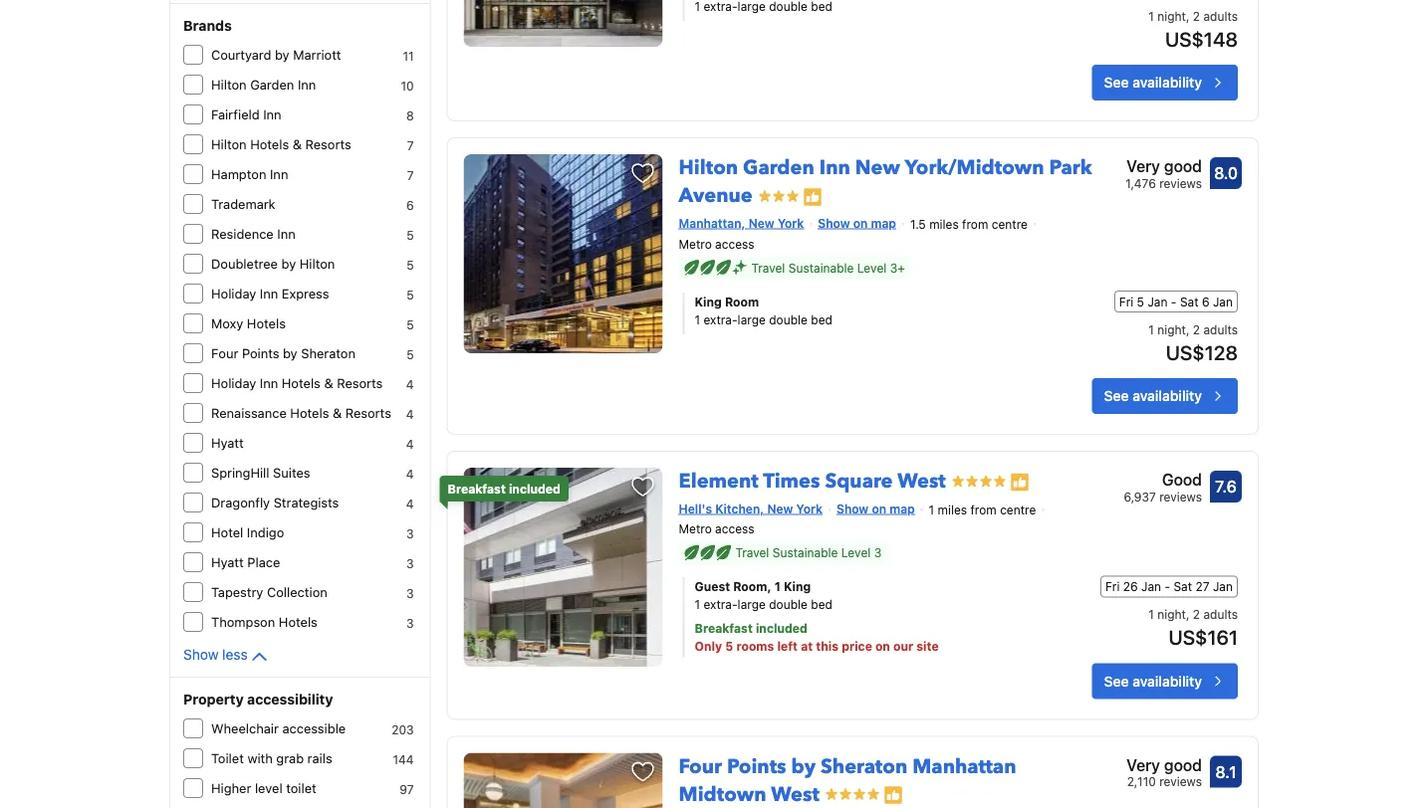 Task type: locate. For each thing, give the bounding box(es) containing it.
3 for hyatt place
[[406, 557, 414, 571]]

1 vertical spatial 2
[[1193, 323, 1200, 337]]

inn down doubletree by hilton
[[260, 286, 278, 301]]

hotel indigo
[[211, 525, 284, 540]]

1 double from the top
[[769, 313, 808, 327]]

night inside 1 night , 2 adults us$128
[[1158, 323, 1186, 337]]

show on map down hilton garden inn new york/midtown park avenue
[[818, 216, 896, 230]]

,
[[1186, 9, 1190, 23], [1186, 323, 1190, 337], [1186, 608, 1190, 622]]

miles inside 1.5 miles from centre metro access
[[929, 218, 959, 232]]

see availability link for element times square west
[[1092, 664, 1238, 700]]

show on map
[[818, 216, 896, 230], [837, 502, 915, 516]]

1 vertical spatial four
[[679, 754, 722, 781]]

1 vertical spatial from
[[971, 503, 997, 517]]

very for 8.1
[[1127, 756, 1160, 775]]

0 vertical spatial from
[[962, 218, 988, 232]]

reviews down good
[[1160, 490, 1202, 504]]

manhattan, new york
[[679, 216, 804, 230]]

fri for hilton garden inn new york/midtown park avenue
[[1119, 295, 1134, 309]]

good left 8.0
[[1164, 157, 1202, 176]]

2 vertical spatial resorts
[[345, 406, 391, 421]]

king left room
[[695, 295, 722, 309]]

resorts for renaissance hotels & resorts
[[345, 406, 391, 421]]

1 vertical spatial travel
[[736, 546, 769, 560]]

good for 8.1
[[1164, 756, 1202, 775]]

1
[[1149, 9, 1154, 23], [695, 313, 700, 327], [1149, 323, 1154, 337], [929, 503, 934, 517], [775, 580, 781, 594], [695, 598, 700, 612], [1149, 608, 1154, 622]]

availability down us$128
[[1133, 388, 1202, 404]]

night for hilton garden inn new york/midtown park avenue
[[1158, 323, 1186, 337]]

hotels for moxy
[[247, 316, 286, 331]]

hotels down the holiday inn express
[[247, 316, 286, 331]]

0 horizontal spatial west
[[771, 781, 820, 809]]

1 vertical spatial hyatt
[[211, 555, 244, 570]]

, inside 1 night , 2 adults us$161
[[1186, 608, 1190, 622]]

very inside very good 2,110 reviews
[[1127, 756, 1160, 775]]

miles inside 1 miles from centre metro access
[[938, 503, 967, 517]]

travel up room,
[[736, 546, 769, 560]]

4 4 from the top
[[406, 467, 414, 481]]

1 horizontal spatial west
[[898, 468, 946, 495]]

night up us$148
[[1158, 9, 1186, 23]]

1 vertical spatial included
[[756, 622, 808, 636]]

good element
[[1124, 468, 1202, 492]]

availability down us$148
[[1133, 74, 1202, 91]]

hotels
[[250, 137, 289, 152], [247, 316, 286, 331], [282, 376, 321, 391], [290, 406, 329, 421], [279, 615, 318, 630]]

night down "fri 26 jan - sat 27 jan"
[[1158, 608, 1186, 622]]

king down travel sustainable level 3
[[784, 580, 811, 594]]

adults up us$128
[[1204, 323, 1238, 337]]

reviews inside very good 1,476 reviews
[[1160, 176, 1202, 190]]

0 vertical spatial -
[[1171, 295, 1177, 309]]

show down square
[[837, 502, 869, 516]]

access
[[715, 237, 754, 251], [715, 522, 754, 536]]

map
[[871, 216, 896, 230], [890, 502, 915, 516]]

1 adults from the top
[[1204, 9, 1238, 23]]

adults inside 1 night , 2 adults us$128
[[1204, 323, 1238, 337]]

0 vertical spatial show on map
[[818, 216, 896, 230]]

1 vertical spatial -
[[1165, 580, 1170, 594]]

show up "travel sustainable level 3+"
[[818, 216, 850, 230]]

level left 3+
[[857, 261, 887, 275]]

breakfast
[[448, 482, 506, 496], [695, 622, 753, 636]]

large down room
[[738, 313, 766, 327]]

0 vertical spatial 7
[[407, 138, 414, 152]]

metro down hell's at the left bottom
[[679, 522, 712, 536]]

0 vertical spatial &
[[293, 137, 302, 152]]

0 vertical spatial double
[[769, 313, 808, 327]]

3 adults from the top
[[1204, 608, 1238, 622]]

property
[[183, 692, 244, 708]]

2 inside 1 night , 2 adults us$161
[[1193, 608, 1200, 622]]

access down kitchen,
[[715, 522, 754, 536]]

resorts for hilton hotels & resorts
[[305, 137, 351, 152]]

on down hilton garden inn new york/midtown park avenue
[[853, 216, 868, 230]]

from
[[962, 218, 988, 232], [971, 503, 997, 517]]

0 vertical spatial this property is part of our preferred partner programme. it is committed to providing commendable service and good value. it will pay us a higher commission if you make a booking. image
[[803, 187, 823, 207]]

inn down hilton garden inn
[[263, 107, 282, 122]]

1 vertical spatial points
[[727, 754, 786, 781]]

0 vertical spatial west
[[898, 468, 946, 495]]

& up the renaissance hotels & resorts
[[324, 376, 333, 391]]

1 horizontal spatial this property is part of our preferred partner programme. it is committed to providing commendable service and good value. it will pay us a higher commission if you make a booking. image
[[1010, 473, 1030, 493]]

hotel
[[211, 525, 243, 540]]

2 vertical spatial show
[[183, 647, 219, 663]]

1 large from the top
[[738, 313, 766, 327]]

centre inside 1 miles from centre metro access
[[1000, 503, 1036, 517]]

1 horizontal spatial breakfast
[[695, 622, 753, 636]]

0 vertical spatial see
[[1104, 74, 1129, 91]]

1 vertical spatial see
[[1104, 388, 1129, 404]]

1 inside 1 night , 2 adults us$128
[[1149, 323, 1154, 337]]

renaissance hotels & resorts
[[211, 406, 391, 421]]

3 for hotel indigo
[[406, 527, 414, 541]]

show on map for square
[[837, 502, 915, 516]]

from inside 1.5 miles from centre metro access
[[962, 218, 988, 232]]

travel up room
[[752, 261, 785, 275]]

3 see availability link from the top
[[1092, 664, 1238, 700]]

0 vertical spatial map
[[871, 216, 896, 230]]

centre
[[992, 218, 1028, 232], [1000, 503, 1036, 517]]

2 holiday from the top
[[211, 376, 256, 391]]

1 vertical spatial see availability link
[[1092, 378, 1238, 414]]

0 vertical spatial sat
[[1180, 295, 1199, 309]]

0 vertical spatial york
[[778, 216, 804, 230]]

adults
[[1204, 9, 1238, 23], [1204, 323, 1238, 337], [1204, 608, 1238, 622]]

1 metro from the top
[[679, 237, 712, 251]]

extra- down room
[[704, 313, 738, 327]]

see availability link down us$128
[[1092, 378, 1238, 414]]

3 see availability from the top
[[1104, 673, 1202, 690]]

1 access from the top
[[715, 237, 754, 251]]

property accessibility
[[183, 692, 333, 708]]

3 for thompson hotels
[[406, 617, 414, 631]]

hyatt
[[211, 436, 244, 451], [211, 555, 244, 570]]

1 good from the top
[[1164, 157, 1202, 176]]

york up "travel sustainable level 3+"
[[778, 216, 804, 230]]

0 vertical spatial travel
[[752, 261, 785, 275]]

hilton down fairfield
[[211, 137, 247, 152]]

holiday
[[211, 286, 256, 301], [211, 376, 256, 391]]

hilton
[[211, 77, 247, 92], [211, 137, 247, 152], [679, 155, 738, 182], [300, 256, 335, 271]]

1 vertical spatial king
[[784, 580, 811, 594]]

2 hyatt from the top
[[211, 555, 244, 570]]

sat for hilton garden inn new york/midtown park avenue
[[1180, 295, 1199, 309]]

1 night from the top
[[1158, 9, 1186, 23]]

with
[[247, 752, 273, 766]]

1 2 from the top
[[1193, 9, 1200, 23]]

5
[[407, 228, 414, 242], [407, 258, 414, 272], [407, 288, 414, 302], [1137, 295, 1144, 309], [407, 318, 414, 332], [407, 348, 414, 362], [725, 640, 733, 654]]

centre for element times square west
[[1000, 503, 1036, 517]]

reviews inside very good 2,110 reviews
[[1160, 775, 1202, 789]]

hyatt down hotel
[[211, 555, 244, 570]]

level down 1 miles from centre metro access
[[842, 546, 871, 560]]

points down moxy hotels
[[242, 346, 279, 361]]

2 vertical spatial see
[[1104, 673, 1129, 690]]

1 see availability from the top
[[1104, 74, 1202, 91]]

from for new
[[962, 218, 988, 232]]

four down moxy
[[211, 346, 238, 361]]

map for west
[[890, 502, 915, 516]]

0 vertical spatial access
[[715, 237, 754, 251]]

hilton inside hilton garden inn new york/midtown park avenue
[[679, 155, 738, 182]]

1 vertical spatial on
[[872, 502, 887, 516]]

sustainable down 1.5 miles from centre metro access
[[789, 261, 854, 275]]

0 vertical spatial show
[[818, 216, 850, 230]]

- left 27
[[1165, 580, 1170, 594]]

access for hilton
[[715, 237, 754, 251]]

on inside guest room, 1 king 1 extra-large double bed breakfast included only 5 rooms left at this price on our site
[[875, 640, 890, 654]]

york down element times square west
[[796, 502, 823, 516]]

extra- inside "king room 1 extra-large double bed"
[[704, 313, 738, 327]]

hilton up express
[[300, 256, 335, 271]]

0 vertical spatial bed
[[811, 313, 833, 327]]

2 extra- from the top
[[704, 598, 738, 612]]

2
[[1193, 9, 1200, 23], [1193, 323, 1200, 337], [1193, 608, 1200, 622]]

garden
[[250, 77, 294, 92], [743, 155, 815, 182]]

1 4 from the top
[[406, 378, 414, 391]]

very good element left 8.1
[[1127, 754, 1202, 777]]

this property is part of our preferred partner programme. it is committed to providing commendable service and good value. it will pay us a higher commission if you make a booking. image
[[803, 187, 823, 207], [1010, 473, 1030, 493]]

& for hilton
[[293, 137, 302, 152]]

rails
[[307, 752, 332, 766]]

1 horizontal spatial garden
[[743, 155, 815, 182]]

0 vertical spatial on
[[853, 216, 868, 230]]

sustainable for times
[[773, 546, 838, 560]]

see availability
[[1104, 74, 1202, 91], [1104, 388, 1202, 404], [1104, 673, 1202, 690]]

1 vertical spatial night
[[1158, 323, 1186, 337]]

2 , from the top
[[1186, 323, 1190, 337]]

& down hilton garden inn
[[293, 137, 302, 152]]

3 , from the top
[[1186, 608, 1190, 622]]

dragonfly strategists
[[211, 496, 339, 510]]

see for hilton garden inn new york/midtown park avenue
[[1104, 388, 1129, 404]]

, up us$148
[[1186, 9, 1190, 23]]

show on map down square
[[837, 502, 915, 516]]

points for four points by sheraton
[[242, 346, 279, 361]]

new right the manhattan,
[[749, 216, 775, 230]]

1 horizontal spatial four
[[679, 754, 722, 781]]

1 vertical spatial extra-
[[704, 598, 738, 612]]

2 see availability link from the top
[[1092, 378, 1238, 414]]

double down "travel sustainable level 3+"
[[769, 313, 808, 327]]

5 for doubletree by hilton
[[407, 258, 414, 272]]

2 vertical spatial availability
[[1133, 673, 1202, 690]]

2 vertical spatial &
[[333, 406, 342, 421]]

0 vertical spatial hyatt
[[211, 436, 244, 451]]

1 , from the top
[[1186, 9, 1190, 23]]

access inside 1 miles from centre metro access
[[715, 522, 754, 536]]

map down square
[[890, 502, 915, 516]]

centre inside 1.5 miles from centre metro access
[[992, 218, 1028, 232]]

see availability link down us$161 on the bottom of the page
[[1092, 664, 1238, 700]]

metro
[[679, 237, 712, 251], [679, 522, 712, 536]]

10
[[401, 79, 414, 93]]

west right midtown
[[771, 781, 820, 809]]

hyatt up springhill
[[211, 436, 244, 451]]

york
[[778, 216, 804, 230], [796, 502, 823, 516]]

1 vertical spatial bed
[[811, 598, 833, 612]]

0 vertical spatial ,
[[1186, 9, 1190, 23]]

reviews right 1,476
[[1160, 176, 1202, 190]]

1 vertical spatial sustainable
[[773, 546, 838, 560]]

points inside four points by sheraton manhattan midtown west
[[727, 754, 786, 781]]

left
[[777, 640, 798, 654]]

see availability link down us$148
[[1092, 65, 1238, 101]]

8.0
[[1214, 164, 1238, 183]]

2 see availability from the top
[[1104, 388, 1202, 404]]

4 for suites
[[406, 467, 414, 481]]

night down fri 5 jan - sat 6 jan
[[1158, 323, 1186, 337]]

1 vertical spatial large
[[738, 598, 766, 612]]

night inside 1 night , 2 adults us$161
[[1158, 608, 1186, 622]]

3 availability from the top
[[1133, 673, 1202, 690]]

7
[[407, 138, 414, 152], [407, 168, 414, 182]]

new down times
[[767, 502, 793, 516]]

0 horizontal spatial sheraton
[[301, 346, 356, 361]]

rooms
[[736, 640, 774, 654]]

, up us$128
[[1186, 323, 1190, 337]]

very good 1,476 reviews
[[1126, 157, 1202, 190]]

0 vertical spatial four
[[211, 346, 238, 361]]

2 metro from the top
[[679, 522, 712, 536]]

on for square
[[872, 502, 887, 516]]

2 up us$161 on the bottom of the page
[[1193, 608, 1200, 622]]

1 vertical spatial metro
[[679, 522, 712, 536]]

hilton up avenue
[[679, 155, 738, 182]]

2 4 from the top
[[406, 407, 414, 421]]

access inside 1.5 miles from centre metro access
[[715, 237, 754, 251]]

0 vertical spatial large
[[738, 313, 766, 327]]

west inside four points by sheraton manhattan midtown west
[[771, 781, 820, 809]]

see availability down 1 night , 2 adults us$161
[[1104, 673, 1202, 690]]

double down room,
[[769, 598, 808, 612]]

on
[[853, 216, 868, 230], [872, 502, 887, 516], [875, 640, 890, 654]]

reviews for 8.1
[[1160, 775, 1202, 789]]

garden for hilton garden inn
[[250, 77, 294, 92]]

5 for holiday inn express
[[407, 288, 414, 302]]

0 vertical spatial metro
[[679, 237, 712, 251]]

1 vertical spatial miles
[[938, 503, 967, 517]]

extra- down guest
[[704, 598, 738, 612]]

2 see from the top
[[1104, 388, 1129, 404]]

bed up this
[[811, 598, 833, 612]]

inn down hilton hotels & resorts
[[270, 167, 288, 182]]

on down square
[[872, 502, 887, 516]]

0 vertical spatial miles
[[929, 218, 959, 232]]

, up us$161 on the bottom of the page
[[1186, 608, 1190, 622]]

good
[[1164, 157, 1202, 176], [1164, 756, 1202, 775]]

holiday inn express
[[211, 286, 329, 301]]

bed
[[811, 313, 833, 327], [811, 598, 833, 612]]

4
[[406, 378, 414, 391], [406, 407, 414, 421], [406, 437, 414, 451], [406, 467, 414, 481], [406, 497, 414, 511]]

8
[[406, 109, 414, 123]]

very up 1,476
[[1127, 157, 1160, 176]]

1 vertical spatial map
[[890, 502, 915, 516]]

show for square
[[837, 502, 869, 516]]

&
[[293, 137, 302, 152], [324, 376, 333, 391], [333, 406, 342, 421]]

see availability for hilton garden inn new york/midtown park avenue
[[1104, 388, 1202, 404]]

, inside 1 night , 2 adults us$128
[[1186, 323, 1190, 337]]

access down manhattan, new york
[[715, 237, 754, 251]]

2 bed from the top
[[811, 598, 833, 612]]

garden down courtyard by marriott
[[250, 77, 294, 92]]

1 vertical spatial level
[[842, 546, 871, 560]]

bed down king room link
[[811, 313, 833, 327]]

1 extra- from the top
[[704, 313, 738, 327]]

1 vertical spatial york
[[796, 502, 823, 516]]

good inside very good 1,476 reviews
[[1164, 157, 1202, 176]]

this
[[816, 640, 839, 654]]

king
[[695, 295, 722, 309], [784, 580, 811, 594]]

see availability down us$148
[[1104, 74, 1202, 91]]

included
[[509, 482, 561, 496], [756, 622, 808, 636]]

1 vertical spatial sat
[[1174, 580, 1192, 594]]

by inside four points by sheraton manhattan midtown west
[[791, 754, 816, 781]]

2 up us$128
[[1193, 323, 1200, 337]]

adults up us$148
[[1204, 9, 1238, 23]]

1 vertical spatial see availability
[[1104, 388, 1202, 404]]

adults up us$161 on the bottom of the page
[[1204, 608, 1238, 622]]

0 horizontal spatial garden
[[250, 77, 294, 92]]

1 vertical spatial garden
[[743, 155, 815, 182]]

0 horizontal spatial breakfast
[[448, 482, 506, 496]]

1 see from the top
[[1104, 74, 1129, 91]]

night
[[1158, 9, 1186, 23], [1158, 323, 1186, 337], [1158, 608, 1186, 622]]

hilton up fairfield
[[211, 77, 247, 92]]

map left 1.5
[[871, 216, 896, 230]]

1 inside 1 night , 2 adults us$148
[[1149, 9, 1154, 23]]

metro inside 1 miles from centre metro access
[[679, 522, 712, 536]]

on left "our"
[[875, 640, 890, 654]]

2 very from the top
[[1127, 756, 1160, 775]]

inn down marriott
[[298, 77, 316, 92]]

1 horizontal spatial 6
[[1202, 295, 1210, 309]]

hotels for hilton
[[250, 137, 289, 152]]

good inside very good 2,110 reviews
[[1164, 756, 1202, 775]]

level for square
[[842, 546, 871, 560]]

large down room,
[[738, 598, 766, 612]]

2 2 from the top
[[1193, 323, 1200, 337]]

sheraton inside four points by sheraton manhattan midtown west
[[821, 754, 908, 781]]

0 vertical spatial reviews
[[1160, 176, 1202, 190]]

3 night from the top
[[1158, 608, 1186, 622]]

manhattan,
[[679, 216, 746, 230]]

hotels down collection
[[279, 615, 318, 630]]

inn for residence inn
[[277, 227, 296, 242]]

6
[[406, 198, 414, 212], [1202, 295, 1210, 309]]

large
[[738, 313, 766, 327], [738, 598, 766, 612]]

holiday inn hotels & resorts
[[211, 376, 383, 391]]

1 7 from the top
[[407, 138, 414, 152]]

0 vertical spatial very good element
[[1126, 155, 1202, 178]]

sat left 27
[[1174, 580, 1192, 594]]

hotels for renaissance
[[290, 406, 329, 421]]

very good element
[[1126, 155, 1202, 178], [1127, 754, 1202, 777]]

four
[[211, 346, 238, 361], [679, 754, 722, 781]]

new
[[855, 155, 900, 182], [749, 216, 775, 230], [767, 502, 793, 516]]

0 horizontal spatial points
[[242, 346, 279, 361]]

0 horizontal spatial four
[[211, 346, 238, 361]]

availability down us$161 on the bottom of the page
[[1133, 673, 1202, 690]]

3 2 from the top
[[1193, 608, 1200, 622]]

2 reviews from the top
[[1160, 490, 1202, 504]]

2 up us$148
[[1193, 9, 1200, 23]]

0 vertical spatial sustainable
[[789, 261, 854, 275]]

1 reviews from the top
[[1160, 176, 1202, 190]]

hotels down holiday inn hotels & resorts
[[290, 406, 329, 421]]

2 for element times square west
[[1193, 608, 1200, 622]]

good left 8.1
[[1164, 756, 1202, 775]]

0 vertical spatial points
[[242, 346, 279, 361]]

1 vertical spatial 7
[[407, 168, 414, 182]]

0 vertical spatial availability
[[1133, 74, 1202, 91]]

resorts down holiday inn hotels & resorts
[[345, 406, 391, 421]]

2 vertical spatial night
[[1158, 608, 1186, 622]]

four up midtown
[[679, 754, 722, 781]]

- up 1 night , 2 adults us$128
[[1171, 295, 1177, 309]]

hell's
[[679, 502, 712, 516]]

0 vertical spatial night
[[1158, 9, 1186, 23]]

3
[[406, 527, 414, 541], [874, 546, 882, 560], [406, 557, 414, 571], [406, 587, 414, 601], [406, 617, 414, 631]]

2 large from the top
[[738, 598, 766, 612]]

holiday up moxy
[[211, 286, 256, 301]]

very good element for 8.0
[[1126, 155, 1202, 178]]

holiday for holiday inn express
[[211, 286, 256, 301]]

double
[[769, 313, 808, 327], [769, 598, 808, 612]]

sustainable
[[789, 261, 854, 275], [773, 546, 838, 560]]

double inside "king room 1 extra-large double bed"
[[769, 313, 808, 327]]

0 vertical spatial fri
[[1119, 295, 1134, 309]]

-
[[1171, 295, 1177, 309], [1165, 580, 1170, 594]]

5 4 from the top
[[406, 497, 414, 511]]

show left less
[[183, 647, 219, 663]]

adults for hilton garden inn new york/midtown park avenue
[[1204, 323, 1238, 337]]

& down holiday inn hotels & resorts
[[333, 406, 342, 421]]

less
[[222, 647, 248, 663]]

1 horizontal spatial sheraton
[[821, 754, 908, 781]]

king room link
[[695, 293, 1031, 311]]

0 vertical spatial new
[[855, 155, 900, 182]]

3 see from the top
[[1104, 673, 1129, 690]]

from inside 1 miles from centre metro access
[[971, 503, 997, 517]]

2 night from the top
[[1158, 323, 1186, 337]]

1 holiday from the top
[[211, 286, 256, 301]]

see
[[1104, 74, 1129, 91], [1104, 388, 1129, 404], [1104, 673, 1129, 690]]

1 vertical spatial adults
[[1204, 323, 1238, 337]]

2 double from the top
[[769, 598, 808, 612]]

4 for strategists
[[406, 497, 414, 511]]

very good element left 8.0
[[1126, 155, 1202, 178]]

very inside very good 1,476 reviews
[[1127, 157, 1160, 176]]

1 vertical spatial fri
[[1106, 580, 1120, 594]]

sat up 1 night , 2 adults us$128
[[1180, 295, 1199, 309]]

0 vertical spatial 2
[[1193, 9, 1200, 23]]

2 inside 1 night , 2 adults us$128
[[1193, 323, 1200, 337]]

2 vertical spatial on
[[875, 640, 890, 654]]

holiday up 'renaissance'
[[211, 376, 256, 391]]

1 very from the top
[[1127, 157, 1160, 176]]

king inside guest room, 1 king 1 extra-large double bed breakfast included only 5 rooms left at this price on our site
[[784, 580, 811, 594]]

0 vertical spatial see availability
[[1104, 74, 1202, 91]]

0 vertical spatial sheraton
[[301, 346, 356, 361]]

good 6,937 reviews
[[1124, 471, 1202, 504]]

1 night , 2 adults us$161
[[1149, 608, 1238, 649]]

1 hyatt from the top
[[211, 436, 244, 451]]

points up midtown
[[727, 754, 786, 781]]

0 vertical spatial see availability link
[[1092, 65, 1238, 101]]

2 vertical spatial adults
[[1204, 608, 1238, 622]]

metro inside 1.5 miles from centre metro access
[[679, 237, 712, 251]]

1 vertical spatial ,
[[1186, 323, 1190, 337]]

adults inside 1 night , 2 adults us$161
[[1204, 608, 1238, 622]]

reviews right 2,110
[[1160, 775, 1202, 789]]

inn up 1.5 miles from centre metro access
[[820, 155, 850, 182]]

3 reviews from the top
[[1160, 775, 1202, 789]]

0 vertical spatial extra-
[[704, 313, 738, 327]]

6 up 1 night , 2 adults us$128
[[1202, 295, 1210, 309]]

2 availability from the top
[[1133, 388, 1202, 404]]

west right square
[[898, 468, 946, 495]]

centre for hilton garden inn new york/midtown park avenue
[[992, 218, 1028, 232]]

inn up doubletree by hilton
[[277, 227, 296, 242]]

very for 8.0
[[1127, 157, 1160, 176]]

scored 7.6 element
[[1210, 471, 1242, 503]]

0 vertical spatial resorts
[[305, 137, 351, 152]]

fri 26 jan - sat 27 jan
[[1106, 580, 1233, 594]]

1 vertical spatial show on map
[[837, 502, 915, 516]]

new up 1.5 miles from centre metro access
[[855, 155, 900, 182]]

2 access from the top
[[715, 522, 754, 536]]

2 good from the top
[[1164, 756, 1202, 775]]

1 night , 2 adults us$148
[[1149, 9, 1238, 50]]

hilton garden inn new york/midtown park avenue link
[[679, 147, 1092, 210]]

garden inside hilton garden inn new york/midtown park avenue
[[743, 155, 815, 182]]

0 vertical spatial level
[[857, 261, 887, 275]]

1 horizontal spatial king
[[784, 580, 811, 594]]

garden up manhattan, new york
[[743, 155, 815, 182]]

site
[[917, 640, 939, 654]]

inn down four points by sheraton
[[260, 376, 278, 391]]

inn for hampton inn
[[270, 167, 288, 182]]

1 vertical spatial holiday
[[211, 376, 256, 391]]

hilton for hilton garden inn new york/midtown park avenue
[[679, 155, 738, 182]]

four inside four points by sheraton manhattan midtown west
[[679, 754, 722, 781]]

1 horizontal spatial points
[[727, 754, 786, 781]]

this property is part of our preferred partner programme. it is committed to providing commendable service and good value. it will pay us a higher commission if you make a booking. image
[[803, 187, 823, 207], [1010, 473, 1030, 493], [883, 786, 903, 806], [883, 786, 903, 806]]

1 horizontal spatial included
[[756, 622, 808, 636]]

1 vertical spatial breakfast
[[695, 622, 753, 636]]

2 7 from the top
[[407, 168, 414, 182]]

map for new
[[871, 216, 896, 230]]

144
[[393, 753, 414, 767]]

1 bed from the top
[[811, 313, 833, 327]]

indigo
[[247, 525, 284, 540]]

6 down 8
[[406, 198, 414, 212]]

four points by sheraton
[[211, 346, 356, 361]]

see availability link
[[1092, 65, 1238, 101], [1092, 378, 1238, 414], [1092, 664, 1238, 700]]

metro down the manhattan,
[[679, 237, 712, 251]]

1 vertical spatial access
[[715, 522, 754, 536]]

2 adults from the top
[[1204, 323, 1238, 337]]

higher level toilet
[[211, 781, 316, 796]]

sustainable down 1 miles from centre metro access
[[773, 546, 838, 560]]



Task type: vqa. For each thing, say whether or not it's contained in the screenshot.


Task type: describe. For each thing, give the bounding box(es) containing it.
inn inside hilton garden inn new york/midtown park avenue
[[820, 155, 850, 182]]

1.5 miles from centre metro access
[[679, 218, 1028, 251]]

hilton garden inn
[[211, 77, 316, 92]]

four points by sheraton manhattan midtown west
[[679, 754, 1016, 809]]

inn for holiday inn hotels & resorts
[[260, 376, 278, 391]]

place
[[247, 555, 280, 570]]

travel sustainable level 3+
[[752, 261, 905, 275]]

element
[[679, 468, 759, 495]]

hampton inn
[[211, 167, 288, 182]]

suites
[[273, 466, 310, 481]]

from for west
[[971, 503, 997, 517]]

26
[[1123, 580, 1138, 594]]

availability for element times square west
[[1133, 673, 1202, 690]]

on for inn
[[853, 216, 868, 230]]

1 miles from centre metro access
[[679, 503, 1036, 536]]

king room 1 extra-large double bed
[[695, 295, 833, 327]]

, for element times square west
[[1186, 608, 1190, 622]]

1 vertical spatial new
[[749, 216, 775, 230]]

west inside "link"
[[898, 468, 946, 495]]

breakfast inside guest room, 1 king 1 extra-large double bed breakfast included only 5 rooms left at this price on our site
[[695, 622, 753, 636]]

reviews for 8.0
[[1160, 176, 1202, 190]]

only
[[695, 640, 722, 654]]

included inside guest room, 1 king 1 extra-large double bed breakfast included only 5 rooms left at this price on our site
[[756, 622, 808, 636]]

four points by sheraton manhattan midtown west link
[[679, 746, 1016, 809]]

see for element times square west
[[1104, 673, 1129, 690]]

97
[[400, 783, 414, 797]]

hyatt for hyatt
[[211, 436, 244, 451]]

5 for moxy hotels
[[407, 318, 414, 332]]

hyatt place
[[211, 555, 280, 570]]

1 vertical spatial resorts
[[337, 376, 383, 391]]

inn for fairfield inn
[[263, 107, 282, 122]]

fri for element times square west
[[1106, 580, 1120, 594]]

at
[[801, 640, 813, 654]]

- for hilton garden inn new york/midtown park avenue
[[1171, 295, 1177, 309]]

very good element for 8.1
[[1127, 754, 1202, 777]]

& for renaissance
[[333, 406, 342, 421]]

double inside guest room, 1 king 1 extra-large double bed breakfast included only 5 rooms left at this price on our site
[[769, 598, 808, 612]]

5 for residence inn
[[407, 228, 414, 242]]

courtyard
[[211, 47, 271, 62]]

5 for four points by sheraton
[[407, 348, 414, 362]]

1,476
[[1126, 176, 1156, 190]]

hotels up the renaissance hotels & resorts
[[282, 376, 321, 391]]

, for hilton garden inn new york/midtown park avenue
[[1186, 323, 1190, 337]]

1 inside 1 miles from centre metro access
[[929, 503, 934, 517]]

toilet with grab rails
[[211, 752, 332, 766]]

see availability for element times square west
[[1104, 673, 1202, 690]]

manhattan
[[913, 754, 1016, 781]]

metro for hilton garden inn new york/midtown park avenue
[[679, 237, 712, 251]]

sustainable for garden
[[789, 261, 854, 275]]

1 night , 2 adults us$128
[[1149, 323, 1238, 364]]

2 vertical spatial new
[[767, 502, 793, 516]]

us$128
[[1166, 341, 1238, 364]]

tapestry collection
[[211, 585, 327, 600]]

four for four points by sheraton
[[211, 346, 238, 361]]

3 for tapestry collection
[[406, 587, 414, 601]]

0 horizontal spatial this property is part of our preferred partner programme. it is committed to providing commendable service and good value. it will pay us a higher commission if you make a booking. image
[[803, 187, 823, 207]]

4 for inn
[[406, 378, 414, 391]]

room
[[725, 295, 759, 309]]

garden for hilton garden inn new york/midtown park avenue
[[743, 155, 815, 182]]

travel for garden
[[752, 261, 785, 275]]

trademark
[[211, 197, 276, 212]]

level
[[255, 781, 283, 796]]

accessible
[[282, 722, 346, 737]]

bed inside guest room, 1 king 1 extra-large double bed breakfast included only 5 rooms left at this price on our site
[[811, 598, 833, 612]]

night inside 1 night , 2 adults us$148
[[1158, 9, 1186, 23]]

3+
[[890, 261, 905, 275]]

large inside "king room 1 extra-large double bed"
[[738, 313, 766, 327]]

strategists
[[274, 496, 339, 510]]

1 inside "king room 1 extra-large double bed"
[[695, 313, 700, 327]]

square
[[825, 468, 893, 495]]

1 inside 1 night , 2 adults us$161
[[1149, 608, 1154, 622]]

miles for west
[[938, 503, 967, 517]]

thompson
[[211, 615, 275, 630]]

show on map for inn
[[818, 216, 896, 230]]

element times square west
[[679, 468, 946, 495]]

8.1
[[1216, 763, 1237, 782]]

extra- inside guest room, 1 king 1 extra-large double bed breakfast included only 5 rooms left at this price on our site
[[704, 598, 738, 612]]

room,
[[733, 580, 772, 594]]

thompson hotels
[[211, 615, 318, 630]]

hotels for thompson
[[279, 615, 318, 630]]

our
[[893, 640, 914, 654]]

miles for new
[[929, 218, 959, 232]]

wheelchair
[[211, 722, 279, 737]]

renaissance
[[211, 406, 287, 421]]

2 inside 1 night , 2 adults us$148
[[1193, 9, 1200, 23]]

grab
[[276, 752, 304, 766]]

guest room, 1 king 1 extra-large double bed breakfast included only 5 rooms left at this price on our site
[[695, 580, 939, 654]]

holiday for holiday inn hotels & resorts
[[211, 376, 256, 391]]

price
[[842, 640, 872, 654]]

4 for hotels
[[406, 407, 414, 421]]

1 vertical spatial &
[[324, 376, 333, 391]]

hilton hotels & resorts
[[211, 137, 351, 152]]

moxy hotels
[[211, 316, 286, 331]]

metro for element times square west
[[679, 522, 712, 536]]

sheraton for four points by sheraton
[[301, 346, 356, 361]]

element times square west link
[[679, 460, 946, 495]]

show less
[[183, 647, 248, 663]]

avenue
[[679, 182, 753, 210]]

2,110
[[1127, 775, 1156, 789]]

27
[[1196, 580, 1210, 594]]

breakfast included
[[448, 482, 561, 496]]

good for 8.0
[[1164, 157, 1202, 176]]

hilton for hilton garden inn
[[211, 77, 247, 92]]

show inside dropdown button
[[183, 647, 219, 663]]

- for element times square west
[[1165, 580, 1170, 594]]

1 see availability link from the top
[[1092, 65, 1238, 101]]

hilton for hilton hotels & resorts
[[211, 137, 247, 152]]

doubletree by hilton
[[211, 256, 335, 271]]

kitchen,
[[715, 502, 764, 516]]

bed inside "king room 1 extra-large double bed"
[[811, 313, 833, 327]]

reviews inside good 6,937 reviews
[[1160, 490, 1202, 504]]

springhill suites
[[211, 466, 310, 481]]

accessibility
[[247, 692, 333, 708]]

travel sustainable level 3
[[736, 546, 882, 560]]

7.6
[[1215, 477, 1237, 496]]

new inside hilton garden inn new york/midtown park avenue
[[855, 155, 900, 182]]

express
[[282, 286, 329, 301]]

large inside guest room, 1 king 1 extra-large double bed breakfast included only 5 rooms left at this price on our site
[[738, 598, 766, 612]]

0 horizontal spatial included
[[509, 482, 561, 496]]

collection
[[267, 585, 327, 600]]

3 4 from the top
[[406, 437, 414, 451]]

doubletree
[[211, 256, 278, 271]]

king inside "king room 1 extra-large double bed"
[[695, 295, 722, 309]]

scored 8.0 element
[[1210, 158, 1242, 189]]

level for inn
[[857, 261, 887, 275]]

show for inn
[[818, 216, 850, 230]]

springhill
[[211, 466, 270, 481]]

us$148
[[1165, 27, 1238, 50]]

moxy
[[211, 316, 243, 331]]

show less button
[[183, 645, 272, 669]]

hell's kitchen, new york
[[679, 502, 823, 516]]

points for four points by sheraton manhattan midtown west
[[727, 754, 786, 781]]

hilton garden inn new york/midtown park avenue image
[[464, 155, 663, 354]]

7 for hampton inn
[[407, 168, 414, 182]]

tapestry
[[211, 585, 263, 600]]

courtyard by marriott
[[211, 47, 341, 62]]

hilton garden inn new york/midtown park avenue
[[679, 155, 1092, 210]]

element times square west image
[[464, 468, 663, 667]]

night for element times square west
[[1158, 608, 1186, 622]]

203
[[392, 723, 414, 737]]

times
[[763, 468, 820, 495]]

midtown
[[679, 781, 767, 809]]

0 vertical spatial 6
[[406, 198, 414, 212]]

residence inn
[[211, 227, 296, 242]]

guest room, 1 king link
[[695, 578, 1031, 596]]

hyatt for hyatt place
[[211, 555, 244, 570]]

see availability link for hilton garden inn new york/midtown park avenue
[[1092, 378, 1238, 414]]

11
[[403, 49, 414, 63]]

fairfield inn
[[211, 107, 282, 122]]

good
[[1162, 471, 1202, 489]]

adults for element times square west
[[1204, 608, 1238, 622]]

, inside 1 night , 2 adults us$148
[[1186, 9, 1190, 23]]

5 inside guest room, 1 king 1 extra-large double bed breakfast included only 5 rooms left at this price on our site
[[725, 640, 733, 654]]

toilet
[[211, 752, 244, 766]]

access for element
[[715, 522, 754, 536]]

sat for element times square west
[[1174, 580, 1192, 594]]

travel for times
[[736, 546, 769, 560]]

scored 8.1 element
[[1210, 757, 1242, 788]]

very good 2,110 reviews
[[1127, 756, 1202, 789]]

york/midtown
[[905, 155, 1044, 182]]

adults inside 1 night , 2 adults us$148
[[1204, 9, 1238, 23]]

7 for hilton hotels & resorts
[[407, 138, 414, 152]]

sheraton for four points by sheraton manhattan midtown west
[[821, 754, 908, 781]]

1 availability from the top
[[1133, 74, 1202, 91]]

toilet
[[286, 781, 316, 796]]

availability for hilton garden inn new york/midtown park avenue
[[1133, 388, 1202, 404]]

2 for hilton garden inn new york/midtown park avenue
[[1193, 323, 1200, 337]]

0 vertical spatial breakfast
[[448, 482, 506, 496]]

1.5
[[910, 218, 926, 232]]

four for four points by sheraton manhattan midtown west
[[679, 754, 722, 781]]

dragonfly
[[211, 496, 270, 510]]

inn for holiday inn express
[[260, 286, 278, 301]]



